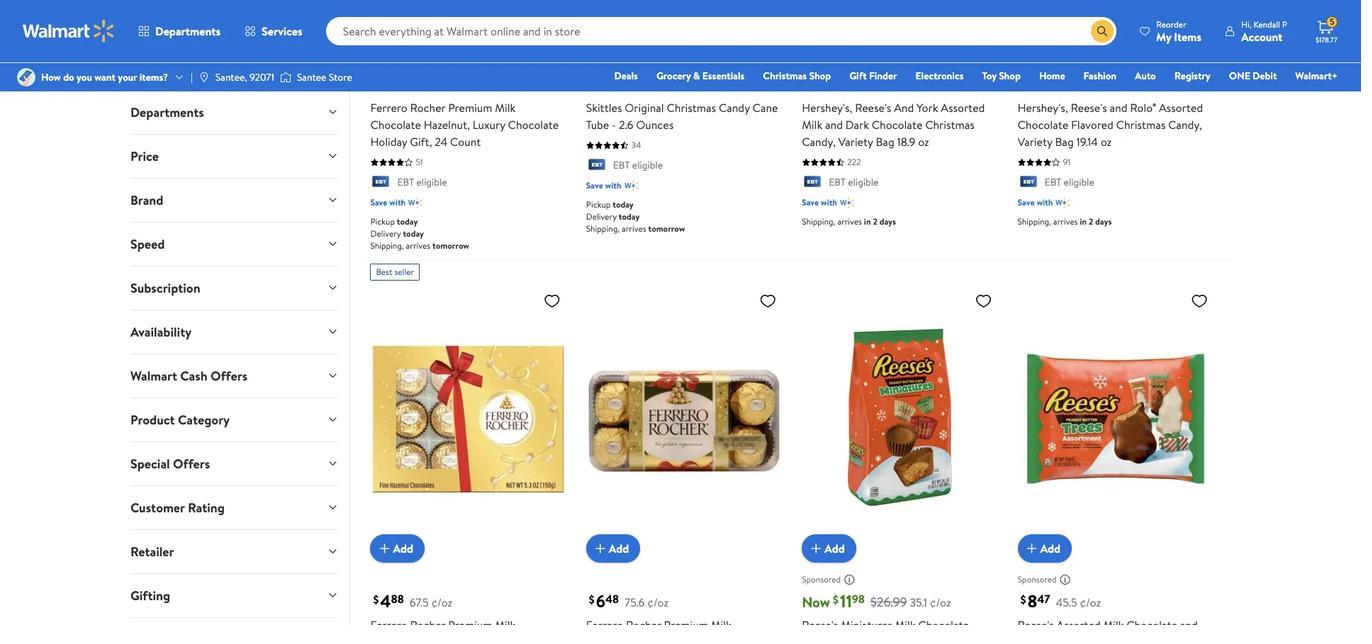 Task type: describe. For each thing, give the bounding box(es) containing it.
reese's miniatures milk chocolate peanut butter cups christmas candy, bulk bag 34.1 oz image
[[802, 287, 998, 552]]

variety for 47
[[839, 134, 873, 150]]

19.14
[[1077, 134, 1098, 150]]

kendall
[[1254, 18, 1281, 30]]

ebt for 2
[[613, 158, 630, 172]]

original
[[625, 100, 664, 116]]

days for 47
[[880, 216, 896, 228]]

special offers
[[130, 455, 210, 473]]

customer rating tab
[[119, 486, 350, 530]]

candy
[[719, 100, 750, 116]]

add up 48
[[609, 541, 629, 556]]

&
[[694, 69, 700, 83]]

save for 8
[[802, 197, 819, 209]]

ebt for 8
[[829, 175, 846, 189]]

now for 8
[[1018, 75, 1046, 94]]

price tab
[[119, 135, 350, 178]]

ebt eligible for 8
[[1045, 175, 1095, 189]]

registry
[[1175, 69, 1211, 83]]

shipping, arrives in 2 days for 47
[[802, 216, 896, 228]]

with for 8
[[821, 197, 837, 209]]

skittles
[[586, 100, 622, 116]]

special offers button
[[119, 442, 350, 486]]

92071
[[250, 70, 274, 84]]

speed button
[[119, 223, 350, 266]]

Walmart Site-Wide search field
[[326, 17, 1117, 45]]

add to cart image for 2
[[592, 23, 609, 40]]

add button up 88
[[370, 535, 425, 563]]

best
[[376, 266, 393, 278]]

add button for 8
[[1018, 535, 1072, 563]]

grocery & essentials link
[[650, 68, 751, 84]]

product category
[[130, 411, 230, 429]]

35.1
[[910, 595, 928, 611]]

retailer
[[130, 543, 174, 561]]

add button for 10
[[370, 17, 425, 45]]

store
[[329, 70, 352, 84]]

47 for $ 8 47 45.5 ¢/oz
[[1038, 592, 1050, 607]]

grocery & essentials
[[657, 69, 745, 83]]

add up 88
[[393, 541, 413, 556]]

 image for how do you want your items?
[[17, 68, 35, 87]]

walmart+
[[1296, 69, 1338, 83]]

add button for $
[[802, 535, 856, 563]]

sponsored for $
[[1018, 56, 1057, 68]]

1 chocolate from the left
[[370, 117, 421, 133]]

gift
[[850, 69, 867, 83]]

walmart plus image
[[1056, 196, 1070, 210]]

candy, for 47
[[802, 134, 836, 150]]

ferrero rocher premium milk chocolate hazelnut, luxury chocolate holiday gift, 12 count image
[[370, 287, 566, 552]]

save with for 10
[[370, 197, 406, 209]]

and
[[894, 100, 914, 116]]

ferrero rocher premium milk chocolate hazelnut, luxury chocolate holiday gift, 24 count image
[[370, 0, 566, 34]]

your
[[118, 70, 137, 84]]

offers inside tab
[[173, 455, 210, 473]]

deals
[[614, 69, 638, 83]]

hi, kendall p account
[[1242, 18, 1288, 44]]

brand button
[[119, 179, 350, 222]]

christmas shop link
[[757, 68, 838, 84]]

walmart cash offers
[[130, 367, 248, 385]]

availability
[[130, 323, 192, 341]]

services button
[[233, 14, 315, 48]]

christmas inside now $ 8 47 $14.96 44.3 ¢/oz hershey's, reese's and rolo® assorted chocolate flavored christmas candy, variety bag 19.14 oz
[[1117, 117, 1166, 133]]

48
[[606, 592, 619, 607]]

milk inside $ 8 47 44.8 ¢/oz hershey's, reese's and york assorted milk and dark chocolate christmas candy, variety bag 18.9 oz
[[802, 117, 823, 133]]

retailer tab
[[119, 530, 350, 574]]

ebt eligible for 98
[[397, 175, 447, 189]]

$1.04/oz
[[415, 77, 455, 93]]

candy, for 8
[[1169, 117, 1202, 133]]

¢/oz inside now $ 8 47 $14.96 44.3 ¢/oz hershey's, reese's and rolo® assorted chocolate flavored christmas candy, variety bag 19.14 oz
[[1146, 77, 1167, 93]]

$26.99
[[871, 593, 907, 611]]

-
[[612, 117, 616, 133]]

gift,
[[410, 134, 432, 150]]

walmart plus image for 2
[[624, 179, 639, 193]]

51
[[416, 156, 423, 168]]

¢/oz for $ 6 48 75.6 ¢/oz
[[648, 595, 669, 611]]

santee
[[297, 70, 327, 84]]

$14.96
[[1084, 76, 1119, 93]]

add to cart image for $
[[808, 540, 825, 557]]

want
[[94, 70, 116, 84]]

special offers tab
[[119, 442, 350, 486]]

speed
[[130, 235, 165, 253]]

34
[[632, 139, 641, 151]]

ebt eligible for 00
[[613, 158, 663, 172]]

toy shop
[[982, 69, 1021, 83]]

dark
[[846, 117, 869, 133]]

essentials
[[703, 69, 745, 83]]

pickup today delivery today shipping, arrives tomorrow for 2
[[586, 199, 685, 235]]

reorder my items
[[1157, 18, 1202, 44]]

walmart image
[[23, 20, 115, 43]]

home
[[1039, 69, 1066, 83]]

gifting tab
[[119, 574, 350, 618]]

ad disclaimer and feedback for ingridsponsoredproducts image for 00
[[628, 57, 639, 68]]

customer rating
[[130, 499, 225, 517]]

Search search field
[[326, 17, 1117, 45]]

0 vertical spatial departments
[[155, 23, 221, 39]]

milk inside $ 10 98 $1.04/oz ferrero rocher premium milk chocolate hazelnut, luxury chocolate holiday gift, 24 count
[[495, 100, 516, 116]]

ebt eligible for 47
[[829, 175, 879, 189]]

sponsored up 11 on the right
[[802, 574, 841, 586]]

gift finder
[[850, 69, 897, 83]]

price button
[[119, 135, 350, 178]]

brand tab
[[119, 179, 350, 222]]

tomorrow for 2
[[648, 223, 685, 235]]

electronics
[[916, 69, 964, 83]]

8 inside now $ 8 47 $14.96 44.3 ¢/oz hershey's, reese's and rolo® assorted chocolate flavored christmas candy, variety bag 19.14 oz
[[1056, 72, 1066, 96]]

home link
[[1033, 68, 1072, 84]]

 image for santee store
[[280, 70, 291, 84]]

sponsored for 2
[[586, 56, 625, 68]]

walmart
[[130, 367, 177, 385]]

assorted inside $ 8 47 44.8 ¢/oz hershey's, reese's and york assorted milk and dark chocolate christmas candy, variety bag 18.9 oz
[[941, 100, 985, 116]]

5
[[1330, 16, 1335, 28]]

product
[[130, 411, 175, 429]]

$ inside now $ 11 98 $26.99 35.1 ¢/oz
[[833, 592, 839, 608]]

save with for 2
[[586, 180, 622, 192]]

$ for $ 8 47 45.5 ¢/oz
[[1021, 592, 1026, 608]]

items
[[1174, 29, 1202, 44]]

tomorrow for 10
[[433, 240, 469, 252]]

ferrero rocher premium milk chocolate hazelnut, luxury chocolate holiday gift, 16 count image
[[586, 287, 782, 552]]

debit
[[1253, 69, 1277, 83]]

fashion link
[[1078, 68, 1123, 84]]

chocolate inside $ 8 47 44.8 ¢/oz hershey's, reese's and york assorted milk and dark chocolate christmas candy, variety bag 18.9 oz
[[872, 117, 923, 133]]

delivery for 2
[[586, 211, 617, 223]]

sponsored for 8
[[802, 56, 841, 68]]

deals link
[[608, 68, 644, 84]]

oz for 8
[[1101, 134, 1112, 150]]

gift finder link
[[843, 68, 904, 84]]

2 chocolate from the left
[[508, 117, 559, 133]]

customer
[[130, 499, 185, 517]]

save with for $
[[1018, 197, 1053, 209]]

$178.77
[[1316, 35, 1338, 45]]

hershey's, reese's and york assorted milk and dark chocolate christmas candy, variety bag 18.9 oz image
[[802, 0, 998, 34]]

variety for 8
[[1018, 134, 1053, 150]]

shipping, arrives in 2 days for 8
[[1018, 216, 1112, 228]]

availability tab
[[119, 311, 350, 354]]

save for 10
[[370, 197, 387, 209]]

8 for $ 8 47 44.8 ¢/oz hershey's, reese's and york assorted milk and dark chocolate christmas candy, variety bag 18.9 oz
[[812, 72, 822, 96]]

$ inside now $ 8 47 $14.96 44.3 ¢/oz hershey's, reese's and rolo® assorted chocolate flavored christmas candy, variety bag 19.14 oz
[[1049, 75, 1055, 90]]

retailer button
[[119, 530, 350, 574]]

york
[[917, 100, 938, 116]]

47 inside now $ 8 47 $14.96 44.3 ¢/oz hershey's, reese's and rolo® assorted chocolate flavored christmas candy, variety bag 19.14 oz
[[1066, 74, 1079, 90]]

pickup today delivery today shipping, arrives tomorrow for 10
[[370, 216, 469, 252]]

75.6
[[625, 595, 645, 611]]

luxury
[[473, 117, 505, 133]]

walmart plus image for 8
[[840, 196, 854, 210]]

$ for $ 6 48 75.6 ¢/oz
[[589, 592, 595, 608]]

67.5
[[410, 595, 429, 611]]

add for 2
[[609, 23, 629, 39]]

holiday
[[370, 134, 407, 150]]

items?
[[139, 70, 168, 84]]

pickup for 2
[[586, 199, 611, 211]]

christmas shop
[[763, 69, 831, 83]]

hershey's, inside now $ 8 47 $14.96 44.3 ¢/oz hershey's, reese's and rolo® assorted chocolate flavored christmas candy, variety bag 19.14 oz
[[1018, 100, 1068, 116]]

save for 2
[[586, 180, 603, 192]]

$ for $ 8 47 44.8 ¢/oz hershey's, reese's and york assorted milk and dark chocolate christmas candy, variety bag 18.9 oz
[[805, 75, 811, 90]]

fashion
[[1084, 69, 1117, 83]]



Task type: vqa. For each thing, say whether or not it's contained in the screenshot.


Task type: locate. For each thing, give the bounding box(es) containing it.
bag inside $ 8 47 44.8 ¢/oz hershey's, reese's and york assorted milk and dark chocolate christmas candy, variety bag 18.9 oz
[[876, 134, 895, 150]]

1 vertical spatial departments
[[130, 104, 204, 121]]

0 horizontal spatial milk
[[495, 100, 516, 116]]

ebt down dark
[[829, 175, 846, 189]]

santee,
[[215, 70, 247, 84]]

47 inside $ 8 47 44.8 ¢/oz hershey's, reese's and york assorted milk and dark chocolate christmas candy, variety bag 18.9 oz
[[822, 74, 835, 90]]

walmart plus image for 10
[[409, 196, 423, 210]]

1 horizontal spatial milk
[[802, 117, 823, 133]]

oz for 47
[[918, 134, 929, 150]]

$ 2 00 76.9 ¢/oz skittles original christmas candy cane tube - 2.6 ounces
[[586, 72, 778, 133]]

assorted inside now $ 8 47 $14.96 44.3 ¢/oz hershey's, reese's and rolo® assorted chocolate flavored christmas candy, variety bag 19.14 oz
[[1159, 100, 1203, 116]]

1 assorted from the left
[[941, 100, 985, 116]]

 image right "92071"
[[280, 70, 291, 84]]

ebt right ebt image on the top
[[613, 158, 630, 172]]

0 horizontal spatial walmart plus image
[[409, 196, 423, 210]]

1 oz from the left
[[918, 134, 929, 150]]

delivery up best
[[370, 228, 401, 240]]

departments down items?
[[130, 104, 204, 121]]

ad disclaimer and feedback for ingridsponsoredproducts image for $26.99
[[844, 574, 855, 586]]

1 shipping, arrives in 2 days from the left
[[802, 216, 896, 228]]

$ 4 88 67.5 ¢/oz
[[373, 589, 453, 613]]

departments button up |
[[126, 14, 233, 48]]

product category button
[[119, 399, 350, 442]]

eligible for 00
[[632, 158, 663, 172]]

eligible down "51"
[[417, 175, 447, 189]]

now left 11 on the right
[[802, 593, 830, 612]]

with
[[605, 180, 622, 192], [390, 197, 406, 209], [821, 197, 837, 209], [1037, 197, 1053, 209]]

1 vertical spatial delivery
[[370, 228, 401, 240]]

45.5
[[1056, 595, 1078, 611]]

tomorrow
[[648, 223, 685, 235], [433, 240, 469, 252]]

one
[[1229, 69, 1251, 83]]

¢/oz right 76.9
[[647, 77, 668, 93]]

pickup today delivery today shipping, arrives tomorrow down ebt image on the top
[[586, 199, 685, 235]]

one debit link
[[1223, 68, 1284, 84]]

1 variety from the left
[[839, 134, 873, 150]]

rolo®
[[1131, 100, 1157, 116]]

walmart plus image down "51"
[[409, 196, 423, 210]]

1 horizontal spatial shop
[[999, 69, 1021, 83]]

availability button
[[119, 311, 350, 354]]

ebt eligible down 91
[[1045, 175, 1095, 189]]

1 hershey's, from the left
[[802, 100, 853, 116]]

98 inside $ 10 98 $1.04/oz ferrero rocher premium milk chocolate hazelnut, luxury chocolate holiday gift, 24 count
[[397, 74, 409, 90]]

save for $
[[1018, 197, 1035, 209]]

1 add to cart image from the left
[[376, 540, 393, 557]]

2 for 8
[[873, 216, 878, 228]]

$ left 00
[[589, 75, 595, 90]]

add to cart image up 48
[[592, 540, 609, 557]]

hershey's, down home link
[[1018, 100, 1068, 116]]

gifting
[[130, 587, 170, 605]]

8 for $ 8 47 45.5 ¢/oz
[[1028, 589, 1038, 613]]

 image
[[198, 72, 210, 83]]

0 horizontal spatial add to cart image
[[376, 540, 393, 557]]

0 horizontal spatial shipping, arrives in 2 days
[[802, 216, 896, 228]]

add to favorites list, reese's miniatures milk chocolate peanut butter cups christmas candy, bulk bag 34.1 oz image
[[975, 292, 992, 310]]

$ left 6 on the left of the page
[[589, 592, 595, 608]]

variety
[[839, 134, 873, 150], [1018, 134, 1053, 150]]

how
[[41, 70, 61, 84]]

now inside now $ 8 47 $14.96 44.3 ¢/oz hershey's, reese's and rolo® assorted chocolate flavored christmas candy, variety bag 19.14 oz
[[1018, 75, 1046, 94]]

ebt image for $
[[1018, 176, 1039, 190]]

0 horizontal spatial bag
[[876, 134, 895, 150]]

2 variety from the left
[[1018, 134, 1053, 150]]

98
[[397, 74, 409, 90], [852, 592, 865, 607]]

1 horizontal spatial reese's
[[1071, 100, 1107, 116]]

grocery
[[657, 69, 691, 83]]

0 horizontal spatial  image
[[17, 68, 35, 87]]

shipping, arrives in 2 days down 222
[[802, 216, 896, 228]]

88
[[391, 592, 404, 607]]

1 horizontal spatial 2
[[873, 216, 878, 228]]

1 vertical spatial candy,
[[802, 134, 836, 150]]

variety left 19.14
[[1018, 134, 1053, 150]]

chocolate inside now $ 8 47 $14.96 44.3 ¢/oz hershey's, reese's and rolo® assorted chocolate flavored christmas candy, variety bag 19.14 oz
[[1018, 117, 1069, 133]]

¢/oz for $ 4 88 67.5 ¢/oz
[[431, 595, 453, 611]]

offers
[[211, 367, 248, 385], [173, 455, 210, 473]]

0 vertical spatial delivery
[[586, 211, 617, 223]]

1 horizontal spatial assorted
[[1159, 100, 1203, 116]]

rocher
[[410, 100, 446, 116]]

oz inside now $ 8 47 $14.96 44.3 ¢/oz hershey's, reese's and rolo® assorted chocolate flavored christmas candy, variety bag 19.14 oz
[[1101, 134, 1112, 150]]

1 vertical spatial and
[[825, 117, 843, 133]]

0 horizontal spatial tomorrow
[[433, 240, 469, 252]]

47 right home
[[1066, 74, 1079, 90]]

1 vertical spatial departments button
[[119, 91, 350, 134]]

santee, 92071
[[215, 70, 274, 84]]

add to cart image for 10
[[376, 23, 393, 40]]

assorted right york in the top right of the page
[[941, 100, 985, 116]]

¢/oz inside $ 8 47 44.8 ¢/oz hershey's, reese's and york assorted milk and dark chocolate christmas candy, variety bag 18.9 oz
[[865, 77, 886, 93]]

$ left '10'
[[373, 75, 379, 90]]

hershey's, reese's and rolo® assorted chocolate flavored christmas candy, variety bag 19.14 oz image
[[1018, 0, 1214, 34]]

0 vertical spatial departments button
[[126, 14, 233, 48]]

add button up deals link
[[586, 17, 641, 45]]

ebt image for 8
[[802, 176, 823, 190]]

walmart plus image down 34
[[624, 179, 639, 193]]

4
[[380, 589, 391, 613]]

ebt eligible
[[613, 158, 663, 172], [397, 175, 447, 189], [829, 175, 879, 189], [1045, 175, 1095, 189]]

ad disclaimer and feedback for ingridsponsoredproducts image for 8
[[1060, 57, 1071, 68]]

2 assorted from the left
[[1159, 100, 1203, 116]]

8 left 45.5
[[1028, 589, 1038, 613]]

$ left 45.5
[[1021, 592, 1026, 608]]

speed tab
[[119, 223, 350, 266]]

2 for $
[[1089, 216, 1094, 228]]

add up $ 8 47 45.5 ¢/oz on the bottom right of page
[[1041, 541, 1061, 556]]

flavored
[[1071, 117, 1114, 133]]

0 horizontal spatial oz
[[918, 134, 929, 150]]

ebt image for 10
[[370, 176, 392, 190]]

add to favorites list, ferrero rocher premium milk chocolate hazelnut, luxury chocolate holiday gift, 12 count image
[[544, 292, 561, 310]]

shipping, arrives in 2 days down walmart plus image
[[1018, 216, 1112, 228]]

delivery down ebt image on the top
[[586, 211, 617, 223]]

variety inside $ 8 47 44.8 ¢/oz hershey's, reese's and york assorted milk and dark chocolate christmas candy, variety bag 18.9 oz
[[839, 134, 873, 150]]

in for 8
[[1080, 216, 1087, 228]]

2 horizontal spatial ebt image
[[1018, 176, 1039, 190]]

1 horizontal spatial shipping, arrives in 2 days
[[1018, 216, 1112, 228]]

add to cart image for ferrero rocher premium milk chocolate hazelnut, luxury chocolate holiday gift, 16 count image
[[592, 540, 609, 557]]

1 horizontal spatial days
[[1096, 216, 1112, 228]]

$ inside $ 2 00 76.9 ¢/oz skittles original christmas candy cane tube - 2.6 ounces
[[589, 75, 595, 90]]

milk left dark
[[802, 117, 823, 133]]

milk
[[495, 100, 516, 116], [802, 117, 823, 133]]

variety down dark
[[839, 134, 873, 150]]

1 vertical spatial milk
[[802, 117, 823, 133]]

and inside now $ 8 47 $14.96 44.3 ¢/oz hershey's, reese's and rolo® assorted chocolate flavored christmas candy, variety bag 19.14 oz
[[1110, 100, 1128, 116]]

98 inside now $ 11 98 $26.99 35.1 ¢/oz
[[852, 592, 865, 607]]

10
[[380, 72, 397, 96]]

0 vertical spatial milk
[[495, 100, 516, 116]]

walmart cash offers tab
[[119, 355, 350, 398]]

p
[[1283, 18, 1288, 30]]

add button up $ 8 47 45.5 ¢/oz on the bottom right of page
[[1018, 535, 1072, 563]]

¢/oz right 44.8
[[865, 77, 886, 93]]

registry link
[[1168, 68, 1217, 84]]

2 inside $ 2 00 76.9 ¢/oz skittles original christmas candy cane tube - 2.6 ounces
[[596, 72, 605, 96]]

hazelnut,
[[424, 117, 470, 133]]

reese's
[[855, 100, 892, 116], [1071, 100, 1107, 116]]

ad disclaimer and feedback for ingridsponsoredproducts image for 44.8 ¢/oz
[[844, 57, 855, 68]]

1 horizontal spatial variety
[[1018, 134, 1053, 150]]

ebt for 10
[[397, 175, 414, 189]]

1 vertical spatial pickup
[[370, 216, 395, 228]]

add up 11 on the right
[[825, 541, 845, 556]]

91
[[1063, 156, 1071, 168]]

add to favorites list, reese's assorted milk chocolate and white creme peanut butter trees christmas candy, bag 18.6 oz image
[[1191, 292, 1208, 310]]

1 horizontal spatial add to cart image
[[592, 540, 609, 557]]

2 in from the left
[[1080, 216, 1087, 228]]

save with for 8
[[802, 197, 837, 209]]

8 left "fashion" 'link'
[[1056, 72, 1066, 96]]

shop left 44.8
[[809, 69, 831, 83]]

0 horizontal spatial in
[[864, 216, 871, 228]]

walmart+ link
[[1289, 68, 1344, 84]]

0 horizontal spatial variety
[[839, 134, 873, 150]]

2 ebt image from the left
[[802, 176, 823, 190]]

walmart cash offers button
[[119, 355, 350, 398]]

seller
[[395, 266, 414, 278]]

sponsored
[[370, 56, 409, 68], [586, 56, 625, 68], [802, 56, 841, 68], [1018, 56, 1057, 68], [802, 574, 841, 586], [1018, 574, 1057, 586]]

ad disclaimer and feedback for ingridsponsoredproducts image up deals
[[628, 57, 639, 68]]

candy, inside now $ 8 47 $14.96 44.3 ¢/oz hershey's, reese's and rolo® assorted chocolate flavored christmas candy, variety bag 19.14 oz
[[1169, 117, 1202, 133]]

now inside now $ 11 98 $26.99 35.1 ¢/oz
[[802, 593, 830, 612]]

oz
[[918, 134, 929, 150], [1101, 134, 1112, 150]]

oz right 19.14
[[1101, 134, 1112, 150]]

1 horizontal spatial pickup
[[586, 199, 611, 211]]

2 shop from the left
[[999, 69, 1021, 83]]

98 left $26.99
[[852, 592, 865, 607]]

1 ad disclaimer and feedback for ingridsponsoredproducts image from the left
[[412, 57, 424, 68]]

8 left 44.8
[[812, 72, 822, 96]]

hershey's, down 44.8
[[802, 100, 853, 116]]

in for 47
[[864, 216, 871, 228]]

christmas down &
[[667, 100, 716, 116]]

add to cart image for 8
[[1024, 540, 1041, 557]]

sponsored for 10
[[370, 56, 409, 68]]

¢/oz inside $ 2 00 76.9 ¢/oz skittles original christmas candy cane tube - 2.6 ounces
[[647, 77, 668, 93]]

add to cart image
[[376, 23, 393, 40], [592, 23, 609, 40], [808, 540, 825, 557], [1024, 540, 1041, 557]]

0 horizontal spatial and
[[825, 117, 843, 133]]

$ inside $ 4 88 67.5 ¢/oz
[[373, 592, 379, 608]]

offers inside tab
[[211, 367, 248, 385]]

variety inside now $ 8 47 $14.96 44.3 ¢/oz hershey's, reese's and rolo® assorted chocolate flavored christmas candy, variety bag 19.14 oz
[[1018, 134, 1053, 150]]

0 horizontal spatial delivery
[[370, 228, 401, 240]]

ebt eligible down 34
[[613, 158, 663, 172]]

and left rolo®
[[1110, 100, 1128, 116]]

shop right toy on the top right
[[999, 69, 1021, 83]]

shipping, arrives in 2 days
[[802, 216, 896, 228], [1018, 216, 1112, 228]]

bag for 47
[[876, 134, 895, 150]]

$ 8 47 45.5 ¢/oz
[[1021, 589, 1101, 613]]

now $ 8 47 $14.96 44.3 ¢/oz hershey's, reese's and rolo® assorted chocolate flavored christmas candy, variety bag 19.14 oz
[[1018, 72, 1203, 150]]

ad disclaimer and feedback for ingridsponsoredproducts image up home
[[1060, 57, 1071, 68]]

1 horizontal spatial pickup today delivery today shipping, arrives tomorrow
[[586, 199, 685, 235]]

sponsored up 00
[[586, 56, 625, 68]]

47 left 44.8
[[822, 74, 835, 90]]

1 horizontal spatial tomorrow
[[648, 223, 685, 235]]

¢/oz for $ 8 47 45.5 ¢/oz
[[1080, 595, 1101, 611]]

1 ebt image from the left
[[370, 176, 392, 190]]

hi,
[[1242, 18, 1252, 30]]

shop
[[809, 69, 831, 83], [999, 69, 1021, 83]]

1 horizontal spatial in
[[1080, 216, 1087, 228]]

2.6
[[619, 117, 634, 133]]

price
[[130, 147, 159, 165]]

76.9
[[625, 77, 644, 93]]

sponsored up home
[[1018, 56, 1057, 68]]

¢/oz
[[647, 77, 668, 93], [865, 77, 886, 93], [1146, 77, 1167, 93], [431, 595, 453, 611], [648, 595, 669, 611], [930, 595, 951, 611], [1080, 595, 1101, 611]]

ebt up walmart plus image
[[1045, 175, 1062, 189]]

0 vertical spatial pickup
[[586, 199, 611, 211]]

0 horizontal spatial 98
[[397, 74, 409, 90]]

ad disclaimer and feedback for ingridsponsoredproducts image
[[412, 57, 424, 68], [628, 57, 639, 68], [1060, 57, 1071, 68]]

chocolate down ferrero
[[370, 117, 421, 133]]

47
[[822, 74, 835, 90], [1066, 74, 1079, 90], [1038, 592, 1050, 607]]

2 horizontal spatial 2
[[1089, 216, 1094, 228]]

with for 2
[[605, 180, 622, 192]]

ad disclaimer and feedback for ingridsponsoredproducts image up gift
[[844, 57, 855, 68]]

rating
[[188, 499, 225, 517]]

bag inside now $ 8 47 $14.96 44.3 ¢/oz hershey's, reese's and rolo® assorted chocolate flavored christmas candy, variety bag 19.14 oz
[[1055, 134, 1074, 150]]

¢/oz right "75.6"
[[648, 595, 669, 611]]

3 ebt image from the left
[[1018, 176, 1039, 190]]

chocolate down and
[[872, 117, 923, 133]]

reese's inside now $ 8 47 $14.96 44.3 ¢/oz hershey's, reese's and rolo® assorted chocolate flavored christmas candy, variety bag 19.14 oz
[[1071, 100, 1107, 116]]

shop for toy shop
[[999, 69, 1021, 83]]

bag left the 18.9
[[876, 134, 895, 150]]

1 vertical spatial 98
[[852, 592, 865, 607]]

oz inside $ 8 47 44.8 ¢/oz hershey's, reese's and york assorted milk and dark chocolate christmas candy, variety bag 18.9 oz
[[918, 134, 929, 150]]

now for 11
[[802, 593, 830, 612]]

eligible for 47
[[848, 175, 879, 189]]

bag for 8
[[1055, 134, 1074, 150]]

1 horizontal spatial 47
[[1038, 592, 1050, 607]]

1 vertical spatial now
[[802, 593, 830, 612]]

and inside $ 8 47 44.8 ¢/oz hershey's, reese's and york assorted milk and dark chocolate christmas candy, variety bag 18.9 oz
[[825, 117, 843, 133]]

ebt for $
[[1045, 175, 1062, 189]]

0 vertical spatial and
[[1110, 100, 1128, 116]]

add for 8
[[1041, 541, 1061, 556]]

 image left how
[[17, 68, 35, 87]]

candy, inside $ 8 47 44.8 ¢/oz hershey's, reese's and york assorted milk and dark chocolate christmas candy, variety bag 18.9 oz
[[802, 134, 836, 150]]

bag up 91
[[1055, 134, 1074, 150]]

ounces
[[636, 117, 674, 133]]

add up deals
[[609, 23, 629, 39]]

shop for christmas shop
[[809, 69, 831, 83]]

add button for 2
[[586, 17, 641, 45]]

one debit
[[1229, 69, 1277, 83]]

1 horizontal spatial hershey's,
[[1018, 100, 1068, 116]]

2 hershey's, from the left
[[1018, 100, 1068, 116]]

0 vertical spatial candy,
[[1169, 117, 1202, 133]]

in
[[864, 216, 871, 228], [1080, 216, 1087, 228]]

1 horizontal spatial walmart plus image
[[624, 179, 639, 193]]

subscription
[[130, 279, 200, 297]]

0 horizontal spatial now
[[802, 593, 830, 612]]

sponsored up '10'
[[370, 56, 409, 68]]

$ for $ 4 88 67.5 ¢/oz
[[373, 592, 379, 608]]

0 horizontal spatial pickup today delivery today shipping, arrives tomorrow
[[370, 216, 469, 252]]

days for 8
[[1096, 216, 1112, 228]]

walmart plus image down 222
[[840, 196, 854, 210]]

add to cart image for ferrero rocher premium milk chocolate hazelnut, luxury chocolate holiday gift, 12 count image
[[376, 540, 393, 557]]

1 horizontal spatial candy,
[[1169, 117, 1202, 133]]

add
[[393, 23, 413, 39], [609, 23, 629, 39], [393, 541, 413, 556], [609, 541, 629, 556], [825, 541, 845, 556], [1041, 541, 1061, 556]]

$ inside $ 10 98 $1.04/oz ferrero rocher premium milk chocolate hazelnut, luxury chocolate holiday gift, 24 count
[[373, 75, 379, 90]]

ad disclaimer and feedback for ingridsponsoredproducts image for 98
[[412, 57, 424, 68]]

$ 8 47 44.8 ¢/oz hershey's, reese's and york assorted milk and dark chocolate christmas candy, variety bag 18.9 oz
[[802, 72, 985, 150]]

00
[[605, 74, 619, 90]]

now $ 11 98 $26.99 35.1 ¢/oz
[[802, 589, 951, 613]]

47 for $ 8 47 44.8 ¢/oz hershey's, reese's and york assorted milk and dark chocolate christmas candy, variety bag 18.9 oz
[[822, 74, 835, 90]]

24
[[435, 134, 448, 150]]

$ left "fashion" 'link'
[[1049, 75, 1055, 90]]

0 horizontal spatial 2
[[596, 72, 605, 96]]

¢/oz inside "$ 6 48 75.6 ¢/oz"
[[648, 595, 669, 611]]

8 inside $ 8 47 44.8 ¢/oz hershey's, reese's and york assorted milk and dark chocolate christmas candy, variety bag 18.9 oz
[[812, 72, 822, 96]]

tab
[[119, 618, 350, 625]]

3 ad disclaimer and feedback for ingridsponsoredproducts image from the left
[[1060, 57, 1071, 68]]

christmas inside $ 8 47 44.8 ¢/oz hershey's, reese's and york assorted milk and dark chocolate christmas candy, variety bag 18.9 oz
[[926, 117, 975, 133]]

 image
[[17, 68, 35, 87], [280, 70, 291, 84]]

222
[[848, 156, 861, 168]]

offers right the special
[[173, 455, 210, 473]]

offers right cash
[[211, 367, 248, 385]]

0 horizontal spatial candy,
[[802, 134, 836, 150]]

sponsored up the christmas shop
[[802, 56, 841, 68]]

ad disclaimer and feedback for ingridsponsoredproducts image up $ 8 47 45.5 ¢/oz on the bottom right of page
[[1060, 574, 1071, 586]]

0 vertical spatial 98
[[397, 74, 409, 90]]

with for 10
[[390, 197, 406, 209]]

1 horizontal spatial ebt image
[[802, 176, 823, 190]]

¢/oz for $ 8 47 44.8 ¢/oz hershey's, reese's and york assorted milk and dark chocolate christmas candy, variety bag 18.9 oz
[[865, 77, 886, 93]]

add to cart image up 88
[[376, 540, 393, 557]]

2 horizontal spatial ad disclaimer and feedback for ingridsponsoredproducts image
[[1060, 57, 1071, 68]]

1 horizontal spatial ad disclaimer and feedback for ingridsponsoredproducts image
[[628, 57, 639, 68]]

add for $
[[825, 541, 845, 556]]

with for $
[[1037, 197, 1053, 209]]

3 chocolate from the left
[[872, 117, 923, 133]]

eligible for 98
[[417, 175, 447, 189]]

47 inside $ 8 47 45.5 ¢/oz
[[1038, 592, 1050, 607]]

¢/oz right 35.1
[[930, 595, 951, 611]]

walmart plus image
[[624, 179, 639, 193], [409, 196, 423, 210], [840, 196, 854, 210]]

subscription button
[[119, 267, 350, 310]]

add for 10
[[393, 23, 413, 39]]

category
[[178, 411, 230, 429]]

¢/oz right 45.5
[[1080, 595, 1101, 611]]

chocolate up 91
[[1018, 117, 1069, 133]]

¢/oz inside $ 4 88 67.5 ¢/oz
[[431, 595, 453, 611]]

1 bag from the left
[[876, 134, 895, 150]]

1 reese's from the left
[[855, 100, 892, 116]]

departments button
[[126, 14, 233, 48], [119, 91, 350, 134]]

¢/oz inside now $ 11 98 $26.99 35.1 ¢/oz
[[930, 595, 951, 611]]

98 up ferrero
[[397, 74, 409, 90]]

eligible down 91
[[1064, 175, 1095, 189]]

0 horizontal spatial ad disclaimer and feedback for ingridsponsoredproducts image
[[412, 57, 424, 68]]

2 reese's from the left
[[1071, 100, 1107, 116]]

hershey's, inside $ 8 47 44.8 ¢/oz hershey's, reese's and york assorted milk and dark chocolate christmas candy, variety bag 18.9 oz
[[802, 100, 853, 116]]

add to favorites list, ferrero rocher premium milk chocolate hazelnut, luxury chocolate holiday gift, 16 count image
[[760, 292, 777, 310]]

0 vertical spatial offers
[[211, 367, 248, 385]]

reese's inside $ 8 47 44.8 ¢/oz hershey's, reese's and york assorted milk and dark chocolate christmas candy, variety bag 18.9 oz
[[855, 100, 892, 116]]

auto
[[1135, 69, 1156, 83]]

pickup today delivery today shipping, arrives tomorrow up seller
[[370, 216, 469, 252]]

¢/oz inside $ 8 47 45.5 ¢/oz
[[1080, 595, 1101, 611]]

¢/oz right the 67.5 at the left
[[431, 595, 453, 611]]

2 horizontal spatial walmart plus image
[[840, 196, 854, 210]]

eligible for 8
[[1064, 175, 1095, 189]]

0 horizontal spatial pickup
[[370, 216, 395, 228]]

ebt eligible down "51"
[[397, 175, 447, 189]]

0 horizontal spatial hershey's,
[[802, 100, 853, 116]]

product category tab
[[119, 399, 350, 442]]

0 horizontal spatial assorted
[[941, 100, 985, 116]]

1 vertical spatial tomorrow
[[433, 240, 469, 252]]

2 horizontal spatial 8
[[1056, 72, 1066, 96]]

departments
[[155, 23, 221, 39], [130, 104, 204, 121]]

|
[[191, 70, 193, 84]]

1 horizontal spatial now
[[1018, 75, 1046, 94]]

now
[[1018, 75, 1046, 94], [802, 593, 830, 612]]

1 horizontal spatial  image
[[280, 70, 291, 84]]

2 add to cart image from the left
[[592, 540, 609, 557]]

$ for $ 2 00 76.9 ¢/oz skittles original christmas candy cane tube - 2.6 ounces
[[589, 75, 595, 90]]

add button up 11 on the right
[[802, 535, 856, 563]]

ebt down 'gift,'
[[397, 175, 414, 189]]

$ left 44.8
[[805, 75, 811, 90]]

1 horizontal spatial oz
[[1101, 134, 1112, 150]]

ferrero
[[370, 100, 408, 116]]

0 horizontal spatial days
[[880, 216, 896, 228]]

1 days from the left
[[880, 216, 896, 228]]

christmas inside $ 2 00 76.9 ¢/oz skittles original christmas candy cane tube - 2.6 ounces
[[667, 100, 716, 116]]

eligible down 222
[[848, 175, 879, 189]]

skittles original christmas candy cane tube - 2.6 ounces image
[[586, 0, 782, 34]]

tube
[[586, 117, 609, 133]]

candy, down the christmas shop
[[802, 134, 836, 150]]

2 ad disclaimer and feedback for ingridsponsoredproducts image from the left
[[628, 57, 639, 68]]

47 left 45.5
[[1038, 592, 1050, 607]]

2 oz from the left
[[1101, 134, 1112, 150]]

2 shipping, arrives in 2 days from the left
[[1018, 216, 1112, 228]]

sponsored up $ 8 47 45.5 ¢/oz on the bottom right of page
[[1018, 574, 1057, 586]]

pickup for 10
[[370, 216, 395, 228]]

18.9
[[897, 134, 916, 150]]

add up '10'
[[393, 23, 413, 39]]

search icon image
[[1097, 26, 1108, 37]]

1 shop from the left
[[809, 69, 831, 83]]

1 in from the left
[[864, 216, 871, 228]]

add button up 48
[[586, 535, 641, 563]]

delivery for 10
[[370, 228, 401, 240]]

eligible down 34
[[632, 158, 663, 172]]

0 horizontal spatial ebt image
[[370, 176, 392, 190]]

0 horizontal spatial 8
[[812, 72, 822, 96]]

$ for $ 10 98 $1.04/oz ferrero rocher premium milk chocolate hazelnut, luxury chocolate holiday gift, 24 count
[[373, 75, 379, 90]]

0 horizontal spatial shop
[[809, 69, 831, 83]]

add button
[[370, 17, 425, 45], [586, 17, 641, 45], [370, 535, 425, 563], [586, 535, 641, 563], [802, 535, 856, 563], [1018, 535, 1072, 563]]

assorted down registry link
[[1159, 100, 1203, 116]]

oz right the 18.9
[[918, 134, 929, 150]]

ebt image
[[586, 159, 608, 173]]

now right toy on the top right
[[1018, 75, 1046, 94]]

1 horizontal spatial bag
[[1055, 134, 1074, 150]]

1 horizontal spatial 8
[[1028, 589, 1038, 613]]

reese's assorted milk chocolate and white creme peanut butter trees christmas candy, bag 18.6 oz image
[[1018, 287, 1214, 552]]

4 chocolate from the left
[[1018, 117, 1069, 133]]

0 vertical spatial now
[[1018, 75, 1046, 94]]

$ left 4
[[373, 592, 379, 608]]

and left dark
[[825, 117, 843, 133]]

$ inside "$ 6 48 75.6 ¢/oz"
[[589, 592, 595, 608]]

departments inside tab
[[130, 104, 204, 121]]

1 horizontal spatial delivery
[[586, 211, 617, 223]]

$ 10 98 $1.04/oz ferrero rocher premium milk chocolate hazelnut, luxury chocolate holiday gift, 24 count
[[370, 72, 559, 150]]

0 horizontal spatial 47
[[822, 74, 835, 90]]

2 days from the left
[[1096, 216, 1112, 228]]

pickup down ebt image on the top
[[586, 199, 611, 211]]

ebt image
[[370, 176, 392, 190], [802, 176, 823, 190], [1018, 176, 1039, 190]]

departments tab
[[119, 91, 350, 134]]

1 vertical spatial offers
[[173, 455, 210, 473]]

$ inside $ 8 47 44.8 ¢/oz hershey's, reese's and york assorted milk and dark chocolate christmas candy, variety bag 18.9 oz
[[805, 75, 811, 90]]

2 bag from the left
[[1055, 134, 1074, 150]]

do
[[63, 70, 74, 84]]

ad disclaimer and feedback for ingridsponsoredproducts image
[[844, 57, 855, 68], [844, 574, 855, 586], [1060, 574, 1071, 586]]

ad disclaimer and feedback for ingridsponsoredproducts image up 11 on the right
[[844, 574, 855, 586]]

customer rating button
[[119, 486, 350, 530]]

0 horizontal spatial reese's
[[855, 100, 892, 116]]

departments up |
[[155, 23, 221, 39]]

0 vertical spatial tomorrow
[[648, 223, 685, 235]]

christmas up cane at the right of page
[[763, 69, 807, 83]]

ad disclaimer and feedback for ingridsponsoredproducts image for 45.5 ¢/oz
[[1060, 574, 1071, 586]]

subscription tab
[[119, 267, 350, 310]]

add button up '10'
[[370, 17, 425, 45]]

1 horizontal spatial 98
[[852, 592, 865, 607]]

1 horizontal spatial and
[[1110, 100, 1128, 116]]

ad disclaimer and feedback for ingridsponsoredproducts image up $1.04/oz
[[412, 57, 424, 68]]

$ inside $ 8 47 45.5 ¢/oz
[[1021, 592, 1026, 608]]

2 horizontal spatial 47
[[1066, 74, 1079, 90]]

cash
[[180, 367, 208, 385]]

ebt eligible down 222
[[829, 175, 879, 189]]

my
[[1157, 29, 1172, 44]]

¢/oz for $ 2 00 76.9 ¢/oz skittles original christmas candy cane tube - 2.6 ounces
[[647, 77, 668, 93]]

arrives
[[838, 216, 862, 228], [1054, 216, 1078, 228], [622, 223, 646, 235], [406, 240, 431, 252]]

5 $178.77
[[1316, 16, 1338, 45]]

¢/oz right 44.3
[[1146, 77, 1167, 93]]

add to cart image
[[376, 540, 393, 557], [592, 540, 609, 557]]

departments button down santee,
[[119, 91, 350, 134]]

how do you want your items?
[[41, 70, 168, 84]]



